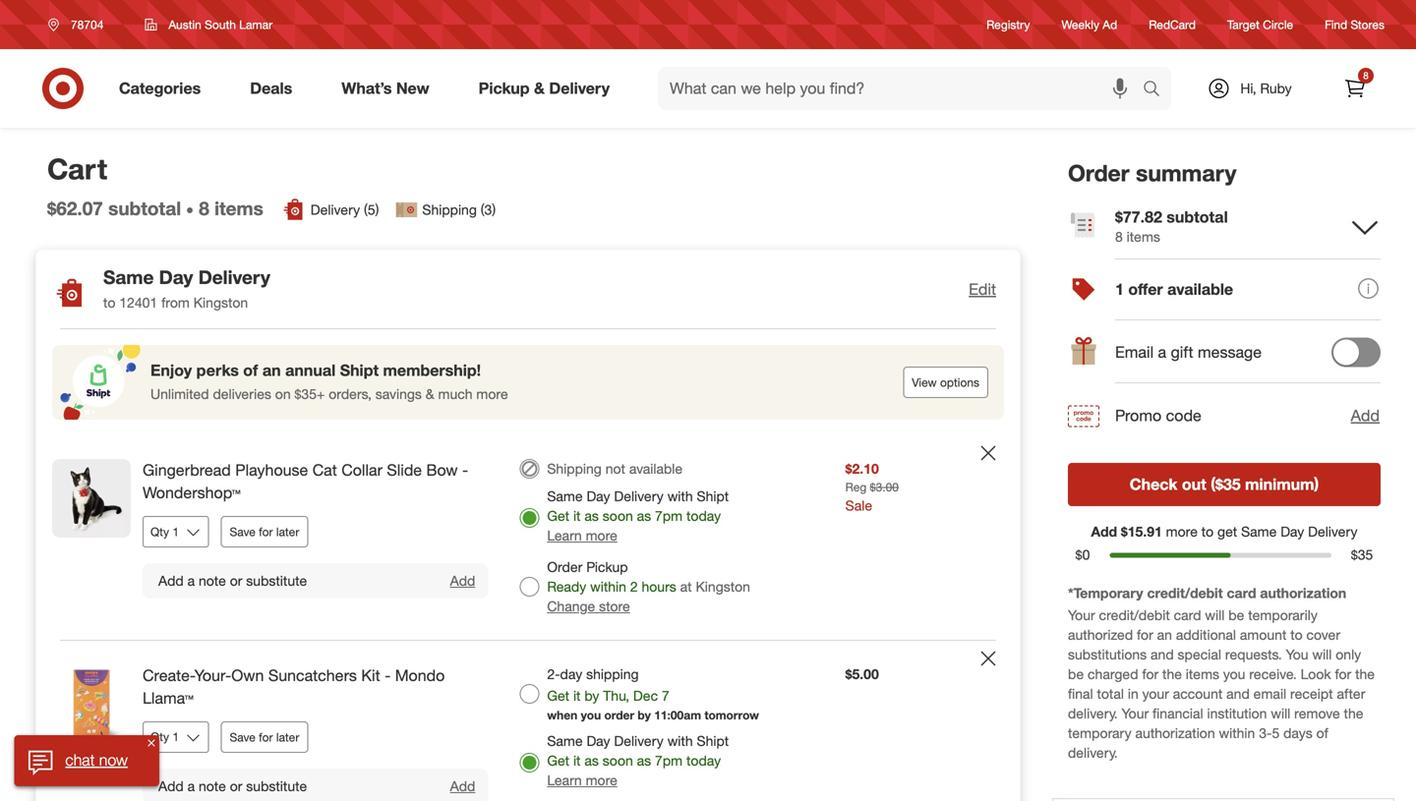 Task type: describe. For each thing, give the bounding box(es) containing it.
shipping not available
[[547, 461, 683, 478]]

target circle
[[1228, 17, 1294, 32]]

email a gift message
[[1116, 343, 1262, 362]]

within inside *temporary credit/debit card authorization your credit/debit card will be temporarily authorized for an additional amount to cover substitutions and special requests. you will only be charged for the items you receive. look for the final total in your account and email receipt after delivery. your financial institution will remove the temporary authorization within 3-5 days of delivery.
[[1219, 725, 1256, 743]]

when
[[547, 708, 578, 723]]

learn more button for create-your-own suncatchers kit - mondo llama™
[[547, 771, 618, 791]]

0 vertical spatial items
[[215, 197, 263, 220]]

0 vertical spatial add button
[[1350, 404, 1381, 428]]

1 horizontal spatial authorization
[[1261, 585, 1347, 602]]

today for gingerbread playhouse cat collar slide bow - wondershop™
[[687, 508, 721, 525]]

mondo
[[395, 667, 445, 686]]

7pm for create-your-own suncatchers kit - mondo llama™
[[655, 753, 683, 770]]

view options
[[912, 375, 980, 390]]

$5.00
[[846, 666, 879, 683]]

substitute for wondershop™
[[246, 572, 307, 590]]

same down shipping not available
[[547, 488, 583, 505]]

subtotal for $62.07 subtotal
[[108, 197, 181, 220]]

look
[[1301, 666, 1332, 683]]

find
[[1325, 17, 1348, 32]]

gingerbread
[[143, 461, 231, 480]]

a for gingerbread playhouse cat collar slide bow - wondershop™
[[187, 572, 195, 590]]

1 horizontal spatial and
[[1227, 686, 1250, 703]]

1
[[1116, 280, 1124, 299]]

view
[[912, 375, 937, 390]]

day down order
[[587, 733, 611, 750]]

(5)
[[364, 201, 379, 218]]

same down when in the left of the page
[[547, 733, 583, 750]]

to inside *temporary credit/debit card authorization your credit/debit card will be temporarily authorized for an additional amount to cover substitutions and special requests. you will only be charged for the items you receive. look for the final total in your account and email receipt after delivery. your financial institution will remove the temporary authorization within 3-5 days of delivery.
[[1291, 627, 1303, 644]]

in
[[1128, 686, 1139, 703]]

8 for 8 items
[[199, 197, 209, 220]]

hi,
[[1241, 80, 1257, 97]]

1 horizontal spatial card
[[1227, 585, 1257, 602]]

not
[[606, 461, 626, 478]]

the down after
[[1344, 706, 1364, 723]]

ad
[[1103, 17, 1118, 32]]

- inside gingerbread playhouse cat collar slide bow - wondershop™
[[462, 461, 468, 480]]

store
[[599, 598, 630, 615]]

delivery inside same day delivery to 12401 from kingston
[[198, 266, 270, 289]]

pickup inside order pickup ready within 2 hours at kingston change store
[[587, 559, 628, 576]]

stores
[[1351, 17, 1385, 32]]

2-day shipping get it by thu, dec 7 when you order by 11:00am tomorrow
[[547, 666, 759, 723]]

chat now button
[[14, 736, 159, 787]]

learn for create-your-own suncatchers kit - mondo llama™
[[547, 772, 582, 790]]

$ for 35
[[1352, 547, 1358, 564]]

items inside $77.82 subtotal 8 items
[[1127, 228, 1161, 245]]

gingerbread playhouse cat collar slide bow - wondershop™
[[143, 461, 468, 503]]

change store button
[[547, 597, 630, 617]]

available for shipping not available
[[630, 461, 683, 478]]

it for gingerbread playhouse cat collar slide bow - wondershop™
[[574, 508, 581, 525]]

0 horizontal spatial by
[[585, 688, 600, 705]]

subtotal for $77.82 subtotal 8 items
[[1167, 207, 1229, 227]]

circle
[[1263, 17, 1294, 32]]

with for gingerbread playhouse cat collar slide bow - wondershop™
[[668, 488, 693, 505]]

delivery (5)
[[311, 201, 379, 218]]

8 items
[[199, 197, 263, 220]]

sale
[[846, 497, 873, 514]]

shipt for -
[[697, 488, 729, 505]]

weekly ad
[[1062, 17, 1118, 32]]

note for llama™
[[199, 778, 226, 795]]

authorized
[[1068, 627, 1134, 644]]

5
[[1273, 725, 1280, 743]]

austin south lamar
[[169, 17, 273, 32]]

ready
[[547, 579, 587, 596]]

add $15.91 more to get same day delivery
[[1092, 523, 1358, 540]]

categories
[[119, 79, 201, 98]]

slide
[[387, 461, 422, 480]]

collar
[[342, 461, 383, 480]]

financial
[[1153, 706, 1204, 723]]

save for llama™
[[230, 730, 256, 745]]

note for wondershop™
[[199, 572, 226, 590]]

12401
[[119, 294, 158, 312]]

code
[[1166, 406, 1202, 425]]

save for later button for playhouse
[[221, 516, 308, 548]]

target
[[1228, 17, 1260, 32]]

it for create-your-own suncatchers kit - mondo llama™
[[574, 753, 581, 770]]

bow
[[427, 461, 458, 480]]

you inside *temporary credit/debit card authorization your credit/debit card will be temporarily authorized for an additional amount to cover substitutions and special requests. you will only be charged for the items you receive. look for the final total in your account and email receipt after delivery. your financial institution will remove the temporary authorization within 3-5 days of delivery.
[[1224, 666, 1246, 683]]

1 offer available button
[[1068, 259, 1381, 321]]

savings
[[376, 386, 422, 403]]

later for own
[[276, 730, 299, 745]]

search button
[[1134, 67, 1182, 114]]

order for order summary
[[1068, 159, 1130, 187]]

day inside same day delivery to 12401 from kingston
[[159, 266, 193, 289]]

promo code
[[1116, 406, 1202, 425]]

0 vertical spatial be
[[1229, 607, 1245, 624]]

or for wondershop™
[[230, 572, 242, 590]]

learn for gingerbread playhouse cat collar slide bow - wondershop™
[[547, 527, 582, 545]]

a for create-your-own suncatchers kit - mondo llama™
[[187, 778, 195, 795]]

get for gingerbread playhouse cat collar slide bow - wondershop™
[[547, 508, 570, 525]]

options
[[941, 375, 980, 390]]

out
[[1183, 475, 1207, 494]]

8 for 8
[[1364, 69, 1369, 82]]

remove
[[1295, 706, 1341, 723]]

1 vertical spatial your
[[1122, 706, 1149, 723]]

find stores link
[[1325, 16, 1385, 33]]

0 vertical spatial and
[[1151, 647, 1174, 664]]

save for later button for your-
[[221, 722, 308, 753]]

delivery inside list
[[311, 201, 360, 218]]

3-
[[1260, 725, 1273, 743]]

removed
[[579, 698, 633, 715]]

from inside same day delivery to 12401 from kingston
[[161, 294, 190, 312]]

2 delivery. from the top
[[1068, 745, 1118, 762]]

view options button
[[903, 367, 989, 399]]

deals link
[[233, 67, 317, 110]]

$62.07 subtotal
[[47, 197, 181, 220]]

$2.10
[[846, 461, 879, 478]]

austin south lamar button
[[132, 7, 285, 42]]

1 vertical spatial be
[[1068, 666, 1084, 683]]

soon for gingerbread playhouse cat collar slide bow - wondershop™
[[603, 508, 633, 525]]

perks
[[196, 361, 239, 380]]

1 vertical spatial by
[[638, 708, 651, 723]]

create-your-own suncatchers kit - mondo llama&#8482; image
[[52, 665, 131, 744]]

cat
[[313, 461, 337, 480]]

2 horizontal spatial will
[[1313, 647, 1333, 664]]

$ for 0
[[1076, 547, 1083, 564]]

1 vertical spatial authorization
[[1136, 725, 1216, 743]]

0 horizontal spatial will
[[1206, 607, 1225, 624]]

to for day
[[103, 294, 115, 312]]

an inside enjoy perks of an annual shipt membership! unlimited deliveries on $35+ orders, savings & much more
[[263, 361, 281, 380]]

of inside *temporary credit/debit card authorization your credit/debit card will be temporarily authorized for an additional amount to cover substitutions and special requests. you will only be charged for the items you receive. look for the final total in your account and email receipt after delivery. your financial institution will remove the temporary authorization within 3-5 days of delivery.
[[1317, 725, 1329, 743]]

substitute for llama™
[[246, 778, 307, 795]]

$3.00
[[870, 480, 899, 495]]

soon for create-your-own suncatchers kit - mondo llama™
[[603, 753, 633, 770]]

7pm for gingerbread playhouse cat collar slide bow - wondershop™
[[655, 508, 683, 525]]

78704
[[71, 17, 104, 32]]

new
[[396, 79, 430, 98]]

charged
[[1088, 666, 1139, 683]]

$77.82
[[1116, 207, 1163, 227]]

check
[[1130, 475, 1178, 494]]

you
[[1286, 647, 1309, 664]]

enjoy perks of an annual shipt membership! unlimited deliveries on $35+ orders, savings & much more
[[151, 361, 508, 403]]

it inside 2-day shipping get it by thu, dec 7 when you order by 11:00am tomorrow
[[574, 688, 581, 705]]

order
[[605, 708, 635, 723]]

substitutions
[[1068, 647, 1147, 664]]

suncatchers
[[268, 667, 357, 686]]

(3)
[[481, 201, 496, 218]]

only
[[1336, 647, 1362, 664]]

today for create-your-own suncatchers kit - mondo llama™
[[687, 753, 721, 770]]

target circle link
[[1228, 16, 1294, 33]]

on
[[275, 386, 291, 403]]

what's new
[[342, 79, 430, 98]]

own
[[231, 667, 264, 686]]

final
[[1068, 686, 1094, 703]]

temporarily
[[1249, 607, 1318, 624]]



Task type: vqa. For each thing, say whether or not it's contained in the screenshot.
best-selling video games new releases
no



Task type: locate. For each thing, give the bounding box(es) containing it.
1 horizontal spatial be
[[1229, 607, 1245, 624]]

with down 11:00am
[[668, 733, 693, 750]]

0 horizontal spatial items
[[215, 197, 263, 220]]

2 vertical spatial to
[[1291, 627, 1303, 644]]

1 vertical spatial or
[[230, 778, 242, 795]]

shipping for shipping (3)
[[422, 201, 477, 218]]

1 with from the top
[[668, 488, 693, 505]]

be
[[1229, 607, 1245, 624], [1068, 666, 1084, 683]]

$ 35
[[1352, 547, 1374, 564]]

and left special
[[1151, 647, 1174, 664]]

same right get
[[1242, 523, 1277, 540]]

0 horizontal spatial authorization
[[1136, 725, 1216, 743]]

8 inside 8 link
[[1364, 69, 1369, 82]]

within up store
[[590, 579, 627, 596]]

an left the additional
[[1158, 627, 1173, 644]]

you inside 2-day shipping get it by thu, dec 7 when you order by 11:00am tomorrow
[[581, 708, 601, 723]]

shipping (3)
[[422, 201, 496, 218]]

or
[[230, 572, 242, 590], [230, 778, 242, 795]]

1 vertical spatial and
[[1227, 686, 1250, 703]]

add
[[1351, 406, 1380, 425], [1092, 523, 1118, 540], [158, 572, 184, 590], [450, 573, 476, 590], [158, 778, 184, 795], [450, 778, 476, 795]]

save for wondershop™
[[230, 525, 256, 539]]

of up 'deliveries'
[[243, 361, 258, 380]]

1 substitute from the top
[[246, 572, 307, 590]]

learn more button up "ready"
[[547, 526, 618, 546]]

learn more button for gingerbread playhouse cat collar slide bow - wondershop™
[[547, 526, 618, 546]]

edit
[[969, 280, 997, 299]]

later for cat
[[276, 525, 299, 539]]

wondershop™
[[143, 484, 241, 503]]

items down $77.82
[[1127, 228, 1161, 245]]

- right kit
[[385, 667, 391, 686]]

2 get from the top
[[547, 688, 570, 705]]

chat now dialog
[[14, 736, 159, 787]]

shipping left not
[[547, 461, 602, 478]]

0 vertical spatial note
[[199, 572, 226, 590]]

1 learn more button from the top
[[547, 526, 618, 546]]

save for later down create-your-own suncatchers kit - mondo llama™
[[230, 730, 299, 745]]

2 $ from the left
[[1352, 547, 1358, 564]]

0 vertical spatial an
[[263, 361, 281, 380]]

to left get
[[1202, 523, 1214, 540]]

soon down not
[[603, 508, 633, 525]]

to
[[103, 294, 115, 312], [1202, 523, 1214, 540], [1291, 627, 1303, 644]]

more inside enjoy perks of an annual shipt membership! unlimited deliveries on $35+ orders, savings & much more
[[477, 386, 508, 403]]

save for later button down create-your-own suncatchers kit - mondo llama™
[[221, 722, 308, 753]]

subtotal right the $62.07
[[108, 197, 181, 220]]

available for 1 offer available
[[1168, 280, 1234, 299]]

1 vertical spatial will
[[1313, 647, 1333, 664]]

2 save for later button from the top
[[221, 722, 308, 753]]

an up on
[[263, 361, 281, 380]]

get
[[1218, 523, 1238, 540]]

1 vertical spatial pickup
[[587, 559, 628, 576]]

0 horizontal spatial of
[[243, 361, 258, 380]]

for up your
[[1143, 666, 1159, 683]]

an
[[263, 361, 281, 380], [1158, 627, 1173, 644]]

starting of progress bar: $0 element
[[1070, 546, 1096, 565]]

2 note from the top
[[199, 778, 226, 795]]

within
[[590, 579, 627, 596], [1219, 725, 1256, 743]]

2 vertical spatial will
[[1271, 706, 1291, 723]]

day down shipping not available
[[587, 488, 611, 505]]

card up temporarily
[[1227, 585, 1257, 602]]

1 vertical spatial an
[[1158, 627, 1173, 644]]

0 vertical spatial you
[[1224, 666, 1246, 683]]

learn more button down when in the left of the page
[[547, 771, 618, 791]]

order inside order pickup ready within 2 hours at kingston change store
[[547, 559, 583, 576]]

2 horizontal spatial to
[[1291, 627, 1303, 644]]

same day delivery with shipt get it as soon as 7pm today learn more for gingerbread playhouse cat collar slide bow - wondershop™
[[547, 488, 729, 545]]

change
[[547, 598, 595, 615]]

cart item ready to fulfill group
[[36, 436, 1020, 641], [36, 642, 1020, 802]]

2 vertical spatial add button
[[449, 777, 477, 796]]

day down minimum)
[[1281, 523, 1305, 540]]

2 or from the top
[[230, 778, 242, 795]]

soon down order
[[603, 753, 633, 770]]

1 vertical spatial learn more button
[[547, 771, 618, 791]]

find stores
[[1325, 17, 1385, 32]]

shipt logo surround by produce image
[[52, 336, 151, 428]]

shipping inside list
[[422, 201, 477, 218]]

you down requests.
[[1224, 666, 1246, 683]]

amount
[[1241, 627, 1287, 644]]

0 vertical spatial save for later button
[[221, 516, 308, 548]]

1 7pm from the top
[[655, 508, 683, 525]]

same day delivery to 12401 from kingston
[[103, 266, 270, 312]]

kingston right at
[[696, 579, 751, 596]]

summary
[[1136, 159, 1237, 187]]

0 vertical spatial or
[[230, 572, 242, 590]]

get inside 2-day shipping get it by thu, dec 7 when you order by 11:00am tomorrow
[[547, 688, 570, 705]]

0 vertical spatial 8
[[1364, 69, 1369, 82]]

orders,
[[329, 386, 372, 403]]

-
[[462, 461, 468, 480], [385, 667, 391, 686]]

1 save from the top
[[230, 525, 256, 539]]

1 horizontal spatial of
[[1317, 725, 1329, 743]]

0 horizontal spatial and
[[1151, 647, 1174, 664]]

save down the wondershop™
[[230, 525, 256, 539]]

8 down $77.82
[[1116, 228, 1123, 245]]

1 vertical spatial later
[[276, 730, 299, 745]]

1 vertical spatial shipt
[[697, 488, 729, 505]]

more up "ready"
[[586, 527, 618, 545]]

save for later button
[[221, 516, 308, 548], [221, 722, 308, 753]]

0 horizontal spatial kingston
[[194, 294, 248, 312]]

same day delivery with shipt get it as soon as 7pm today learn more down order
[[547, 733, 729, 790]]

$ 0
[[1076, 547, 1090, 564]]

save for later for your-
[[230, 730, 299, 745]]

unlimited
[[151, 386, 209, 403]]

shipt inside enjoy perks of an annual shipt membership! unlimited deliveries on $35+ orders, savings & much more
[[340, 361, 379, 380]]

your
[[1143, 686, 1170, 703]]

1 vertical spatial you
[[581, 708, 601, 723]]

will up the additional
[[1206, 607, 1225, 624]]

1 horizontal spatial subtotal
[[1167, 207, 1229, 227]]

available inside "1 offer available" button
[[1168, 280, 1234, 299]]

add a note or substitute for wondershop™
[[158, 572, 307, 590]]

2 substitute from the top
[[246, 778, 307, 795]]

of inside enjoy perks of an annual shipt membership! unlimited deliveries on $35+ orders, savings & much more
[[243, 361, 258, 380]]

hi, ruby
[[1241, 80, 1292, 97]]

0 horizontal spatial you
[[581, 708, 601, 723]]

learn up "ready"
[[547, 527, 582, 545]]

1 offer available
[[1116, 280, 1234, 299]]

today down 11:00am
[[687, 753, 721, 770]]

offer
[[1129, 280, 1164, 299]]

0 vertical spatial shipt
[[340, 361, 379, 380]]

& inside enjoy perks of an annual shipt membership! unlimited deliveries on $35+ orders, savings & much more
[[426, 386, 434, 403]]

email
[[1116, 343, 1154, 362]]

within inside order pickup ready within 2 hours at kingston change store
[[590, 579, 627, 596]]

your-
[[194, 667, 231, 686]]

hours
[[642, 579, 677, 596]]

0 horizontal spatial -
[[385, 667, 391, 686]]

add a note or substitute down ✕ 'button'
[[158, 778, 307, 795]]

you left order
[[581, 708, 601, 723]]

same day delivery with shipt get it as soon as 7pm today learn more
[[547, 488, 729, 545], [547, 733, 729, 790]]

✕ button
[[144, 736, 159, 752]]

Store pickup radio
[[520, 578, 539, 597]]

authorization down the "financial"
[[1136, 725, 1216, 743]]

add button for -
[[449, 572, 477, 591]]

8 up same day delivery to 12401 from kingston
[[199, 197, 209, 220]]

1 horizontal spatial within
[[1219, 725, 1256, 743]]

1 vertical spatial note
[[199, 778, 226, 795]]

0 vertical spatial &
[[534, 79, 545, 98]]

pickup & delivery link
[[462, 67, 635, 110]]

1 vertical spatial get
[[547, 688, 570, 705]]

0 horizontal spatial be
[[1068, 666, 1084, 683]]

2 learn more button from the top
[[547, 771, 618, 791]]

2 vertical spatial it
[[574, 753, 581, 770]]

end of progress bar: $35 element
[[1346, 546, 1380, 565]]

authorization
[[1261, 585, 1347, 602], [1136, 725, 1216, 743]]

it down day
[[574, 688, 581, 705]]

1 soon from the top
[[603, 508, 633, 525]]

1 it from the top
[[574, 508, 581, 525]]

learn
[[547, 527, 582, 545], [547, 772, 582, 790]]

add a note or substitute for llama™
[[158, 778, 307, 795]]

8 inside $77.82 subtotal 8 items
[[1116, 228, 1123, 245]]

by down "dec"
[[638, 708, 651, 723]]

more right $15.91
[[1167, 523, 1198, 540]]

south
[[205, 17, 236, 32]]

email
[[1254, 686, 1287, 703]]

enjoy
[[151, 361, 192, 380]]

1 vertical spatial -
[[385, 667, 391, 686]]

1 delivery. from the top
[[1068, 706, 1118, 723]]

learn down when in the left of the page
[[547, 772, 582, 790]]

2 vertical spatial 8
[[1116, 228, 1123, 245]]

0 vertical spatial delivery.
[[1068, 706, 1118, 723]]

2 soon from the top
[[603, 753, 633, 770]]

0 vertical spatial cart item ready to fulfill group
[[36, 436, 1020, 641]]

order
[[1068, 159, 1130, 187], [547, 559, 583, 576]]

within down institution
[[1219, 725, 1256, 743]]

0 vertical spatial card
[[1227, 585, 1257, 602]]

target redcard save 5% get more every day. in store & online. apply now for a credit or debit redcard. *some restrictions apply. image
[[1053, 799, 1395, 802]]

None radio
[[520, 460, 539, 479]]

order pickup ready within 2 hours at kingston change store
[[547, 559, 751, 615]]

0 horizontal spatial from
[[161, 294, 190, 312]]

None radio
[[520, 509, 539, 528], [520, 685, 539, 705], [520, 754, 539, 773], [520, 509, 539, 528], [520, 685, 539, 705], [520, 754, 539, 773]]

more
[[477, 386, 508, 403], [1167, 523, 1198, 540], [586, 527, 618, 545], [586, 772, 618, 790]]

0 vertical spatial save
[[230, 525, 256, 539]]

your up authorized
[[1068, 607, 1096, 624]]

- right bow
[[462, 461, 468, 480]]

for down playhouse on the left
[[259, 525, 273, 539]]

pickup up store
[[587, 559, 628, 576]]

order summary
[[1068, 159, 1237, 187]]

2 add a note or substitute from the top
[[158, 778, 307, 795]]

much
[[438, 386, 473, 403]]

it down when in the left of the page
[[574, 753, 581, 770]]

1 today from the top
[[687, 508, 721, 525]]

0 vertical spatial pickup
[[479, 79, 530, 98]]

0 vertical spatial your
[[1068, 607, 1096, 624]]

save for later down playhouse on the left
[[230, 525, 299, 539]]

create-your-own suncatchers kit - mondo llama™
[[143, 667, 445, 708]]

list containing delivery (5)
[[283, 198, 496, 222]]

tomorrow
[[705, 708, 759, 723]]

1 vertical spatial within
[[1219, 725, 1256, 743]]

by left thu, on the left bottom of the page
[[585, 688, 600, 705]]

2 with from the top
[[668, 733, 693, 750]]

2 same day delivery with shipt get it as soon as 7pm today learn more from the top
[[547, 733, 729, 790]]

same up '12401'
[[103, 266, 154, 289]]

to left '12401'
[[103, 294, 115, 312]]

2 it from the top
[[574, 688, 581, 705]]

kingston up perks
[[194, 294, 248, 312]]

$62.07
[[47, 197, 103, 220]]

*temporary credit/debit card authorization your credit/debit card will be temporarily authorized for an additional amount to cover substitutions and special requests. you will only be charged for the items you receive. look for the final total in your account and email receipt after delivery. your financial institution will remove the temporary authorization within 3-5 days of delivery.
[[1068, 585, 1375, 762]]

items up same day delivery to 12401 from kingston
[[215, 197, 263, 220]]

1 horizontal spatial pickup
[[587, 559, 628, 576]]

gift
[[1171, 343, 1194, 362]]

3 it from the top
[[574, 753, 581, 770]]

1 same day delivery with shipt get it as soon as 7pm today learn more from the top
[[547, 488, 729, 545]]

2 vertical spatial shipt
[[697, 733, 729, 750]]

1 vertical spatial 7pm
[[655, 753, 683, 770]]

note
[[199, 572, 226, 590], [199, 778, 226, 795]]

1 $ from the left
[[1076, 547, 1083, 564]]

for
[[259, 525, 273, 539], [1137, 627, 1154, 644], [1143, 666, 1159, 683], [1336, 666, 1352, 683], [259, 730, 273, 745]]

7pm up hours
[[655, 508, 683, 525]]

- inside create-your-own suncatchers kit - mondo llama™
[[385, 667, 391, 686]]

get up when in the left of the page
[[547, 688, 570, 705]]

7pm down 11:00am
[[655, 753, 683, 770]]

2 save from the top
[[230, 730, 256, 745]]

membership!
[[383, 361, 481, 380]]

11:00am
[[654, 708, 701, 723]]

save for later for playhouse
[[230, 525, 299, 539]]

available right not
[[630, 461, 683, 478]]

credit/debit down *temporary
[[1100, 607, 1171, 624]]

the up your
[[1163, 666, 1183, 683]]

0 vertical spatial get
[[547, 508, 570, 525]]

0 horizontal spatial $
[[1076, 547, 1083, 564]]

get down when in the left of the page
[[547, 753, 570, 770]]

shipping for shipping not available
[[547, 461, 602, 478]]

delivery
[[549, 79, 610, 98], [311, 201, 360, 218], [198, 266, 270, 289], [614, 488, 664, 505], [1309, 523, 1358, 540], [614, 733, 664, 750]]

for down the only
[[1336, 666, 1352, 683]]

get for create-your-own suncatchers kit - mondo llama™
[[547, 753, 570, 770]]

1 vertical spatial of
[[1317, 725, 1329, 743]]

0 vertical spatial 7pm
[[655, 508, 683, 525]]

list
[[283, 198, 496, 222]]

credit/debit
[[1148, 585, 1223, 602], [1100, 607, 1171, 624]]

1 horizontal spatial available
[[1168, 280, 1234, 299]]

cart item ready to fulfill group containing create-your-own suncatchers kit - mondo llama™
[[36, 642, 1020, 802]]

0 vertical spatial within
[[590, 579, 627, 596]]

1 vertical spatial order
[[547, 559, 583, 576]]

items inside *temporary credit/debit card authorization your credit/debit card will be temporarily authorized for an additional amount to cover substitutions and special requests. you will only be charged for the items you receive. look for the final total in your account and email receipt after delivery. your financial institution will remove the temporary authorization within 3-5 days of delivery.
[[1186, 666, 1220, 683]]

3 get from the top
[[547, 753, 570, 770]]

a left gift
[[1159, 343, 1167, 362]]

available inside cart item ready to fulfill group
[[630, 461, 683, 478]]

gingerbread playhouse cat collar slide bow - wondershop&#8482; image
[[52, 460, 131, 538]]

days
[[1284, 725, 1313, 743]]

0 vertical spatial soon
[[603, 508, 633, 525]]

day
[[159, 266, 193, 289], [587, 488, 611, 505], [1281, 523, 1305, 540], [587, 733, 611, 750]]

create-
[[143, 667, 194, 686]]

0 vertical spatial same day delivery with shipt get it as soon as 7pm today learn more
[[547, 488, 729, 545]]

1 vertical spatial save
[[230, 730, 256, 745]]

for down create-your-own suncatchers kit - mondo llama™
[[259, 730, 273, 745]]

1 horizontal spatial an
[[1158, 627, 1173, 644]]

will down cover
[[1313, 647, 1333, 664]]

order up $77.82
[[1068, 159, 1130, 187]]

1 vertical spatial card
[[1174, 607, 1202, 624]]

1 save for later from the top
[[230, 525, 299, 539]]

1 vertical spatial soon
[[603, 753, 633, 770]]

1 note from the top
[[199, 572, 226, 590]]

2 vertical spatial a
[[187, 778, 195, 795]]

2 7pm from the top
[[655, 753, 683, 770]]

0 vertical spatial shipping
[[422, 201, 477, 218]]

What can we help you find? suggestions appear below search field
[[658, 67, 1148, 110]]

an inside *temporary credit/debit card authorization your credit/debit card will be temporarily authorized for an additional amount to cover substitutions and special requests. you will only be charged for the items you receive. look for the final total in your account and email receipt after delivery. your financial institution will remove the temporary authorization within 3-5 days of delivery.
[[1158, 627, 1173, 644]]

1 horizontal spatial from
[[637, 698, 665, 715]]

more down order
[[586, 772, 618, 790]]

1 vertical spatial to
[[1202, 523, 1214, 540]]

the up after
[[1356, 666, 1375, 683]]

as
[[585, 508, 599, 525], [637, 508, 651, 525], [585, 753, 599, 770], [637, 753, 651, 770]]

same inside same day delivery to 12401 from kingston
[[103, 266, 154, 289]]

save for later button down playhouse on the left
[[221, 516, 308, 548]]

*temporary
[[1068, 585, 1144, 602]]

1 learn from the top
[[547, 527, 582, 545]]

kingston inside same day delivery to 12401 from kingston
[[194, 294, 248, 312]]

or for llama™
[[230, 778, 242, 795]]

1 vertical spatial from
[[637, 698, 665, 715]]

item removed from favorites.
[[548, 698, 728, 715]]

get up "ready"
[[547, 508, 570, 525]]

learn more button
[[547, 526, 618, 546], [547, 771, 618, 791]]

shipping left the (3)
[[422, 201, 477, 218]]

order up "ready"
[[547, 559, 583, 576]]

soon
[[603, 508, 633, 525], [603, 753, 633, 770]]

day down the $62.07 subtotal
[[159, 266, 193, 289]]

8 down stores
[[1364, 69, 1369, 82]]

for up substitutions
[[1137, 627, 1154, 644]]

today up at
[[687, 508, 721, 525]]

cover
[[1307, 627, 1341, 644]]

edit button
[[969, 278, 997, 301]]

1 vertical spatial learn
[[547, 772, 582, 790]]

playhouse
[[235, 461, 308, 480]]

2 learn from the top
[[547, 772, 582, 790]]

1 horizontal spatial shipping
[[547, 461, 602, 478]]

2 vertical spatial get
[[547, 753, 570, 770]]

2 vertical spatial items
[[1186, 666, 1220, 683]]

you
[[1224, 666, 1246, 683], [581, 708, 601, 723]]

0 vertical spatial kingston
[[194, 294, 248, 312]]

1 or from the top
[[230, 572, 242, 590]]

0 vertical spatial with
[[668, 488, 693, 505]]

later down gingerbread playhouse cat collar slide bow - wondershop™
[[276, 525, 299, 539]]

0 vertical spatial order
[[1068, 159, 1130, 187]]

0 vertical spatial of
[[243, 361, 258, 380]]

card up the additional
[[1174, 607, 1202, 624]]

same day delivery with shipt get it as soon as 7pm today learn more down not
[[547, 488, 729, 545]]

to up you
[[1291, 627, 1303, 644]]

0 vertical spatial a
[[1159, 343, 1167, 362]]

authorization up temporarily
[[1261, 585, 1347, 602]]

add button for mondo
[[449, 777, 477, 796]]

2 horizontal spatial 8
[[1364, 69, 1369, 82]]

of down remove
[[1317, 725, 1329, 743]]

1 add a note or substitute from the top
[[158, 572, 307, 590]]

1 horizontal spatial 8
[[1116, 228, 1123, 245]]

0 vertical spatial credit/debit
[[1148, 585, 1223, 602]]

credit/debit up the additional
[[1148, 585, 1223, 602]]

available right offer
[[1168, 280, 1234, 299]]

2 today from the top
[[687, 753, 721, 770]]

$ inside starting of progress bar: $0 element
[[1076, 547, 1083, 564]]

thu,
[[603, 688, 630, 705]]

0 vertical spatial authorization
[[1261, 585, 1347, 602]]

chat
[[65, 751, 95, 770]]

to for $15.91
[[1202, 523, 1214, 540]]

1 save for later button from the top
[[221, 516, 308, 548]]

deals
[[250, 79, 292, 98]]

2 cart item ready to fulfill group from the top
[[36, 642, 1020, 802]]

requests.
[[1226, 647, 1283, 664]]

1 vertical spatial items
[[1127, 228, 1161, 245]]

kingston inside order pickup ready within 2 hours at kingston change store
[[696, 579, 751, 596]]

same
[[103, 266, 154, 289], [547, 488, 583, 505], [1242, 523, 1277, 540], [547, 733, 583, 750]]

add a note or substitute up own
[[158, 572, 307, 590]]

shipping inside cart item ready to fulfill group
[[547, 461, 602, 478]]

gingerbread playhouse cat collar slide bow - wondershop™ link
[[143, 460, 488, 505]]

1 cart item ready to fulfill group from the top
[[36, 436, 1020, 641]]

what's
[[342, 79, 392, 98]]

1 horizontal spatial $
[[1352, 547, 1358, 564]]

1 vertical spatial 8
[[199, 197, 209, 220]]

1 horizontal spatial &
[[534, 79, 545, 98]]

1 vertical spatial available
[[630, 461, 683, 478]]

be up amount
[[1229, 607, 1245, 624]]

1 vertical spatial add a note or substitute
[[158, 778, 307, 795]]

order for order pickup ready within 2 hours at kingston change store
[[547, 559, 583, 576]]

1 horizontal spatial will
[[1271, 706, 1291, 723]]

with down shipping not available
[[668, 488, 693, 505]]

and up institution
[[1227, 686, 1250, 703]]

2 save for later from the top
[[230, 730, 299, 745]]

0 vertical spatial available
[[1168, 280, 1234, 299]]

subtotal down summary
[[1167, 207, 1229, 227]]

shipt for mondo
[[697, 733, 729, 750]]

save down own
[[230, 730, 256, 745]]

will up the 5
[[1271, 706, 1291, 723]]

0 vertical spatial learn more button
[[547, 526, 618, 546]]

1 later from the top
[[276, 525, 299, 539]]

$ inside end of progress bar: $35 element
[[1352, 547, 1358, 564]]

($35
[[1211, 475, 1241, 494]]

same day delivery with shipt get it as soon as 7pm today learn more for create-your-own suncatchers kit - mondo llama™
[[547, 733, 729, 790]]

be up 'final'
[[1068, 666, 1084, 683]]

your down in
[[1122, 706, 1149, 723]]

to inside same day delivery to 12401 from kingston
[[103, 294, 115, 312]]

subtotal inside $77.82 subtotal 8 items
[[1167, 207, 1229, 227]]

1 get from the top
[[547, 508, 570, 525]]

delivery. up temporary
[[1068, 706, 1118, 723]]

pickup right new
[[479, 79, 530, 98]]

later down create-your-own suncatchers kit - mondo llama™
[[276, 730, 299, 745]]

of
[[243, 361, 258, 380], [1317, 725, 1329, 743]]

1 horizontal spatial kingston
[[696, 579, 751, 596]]

0 horizontal spatial &
[[426, 386, 434, 403]]

a down the llama™
[[187, 778, 195, 795]]

after
[[1338, 686, 1366, 703]]

a down the wondershop™
[[187, 572, 195, 590]]

items down special
[[1186, 666, 1220, 683]]

0 horizontal spatial order
[[547, 559, 583, 576]]

more right the much
[[477, 386, 508, 403]]

1 vertical spatial credit/debit
[[1100, 607, 1171, 624]]

account
[[1173, 686, 1223, 703]]

cart item ready to fulfill group containing gingerbread playhouse cat collar slide bow - wondershop™
[[36, 436, 1020, 641]]

day
[[560, 666, 583, 683]]

with for create-your-own suncatchers kit - mondo llama™
[[668, 733, 693, 750]]

1 horizontal spatial to
[[1202, 523, 1214, 540]]

2 later from the top
[[276, 730, 299, 745]]



